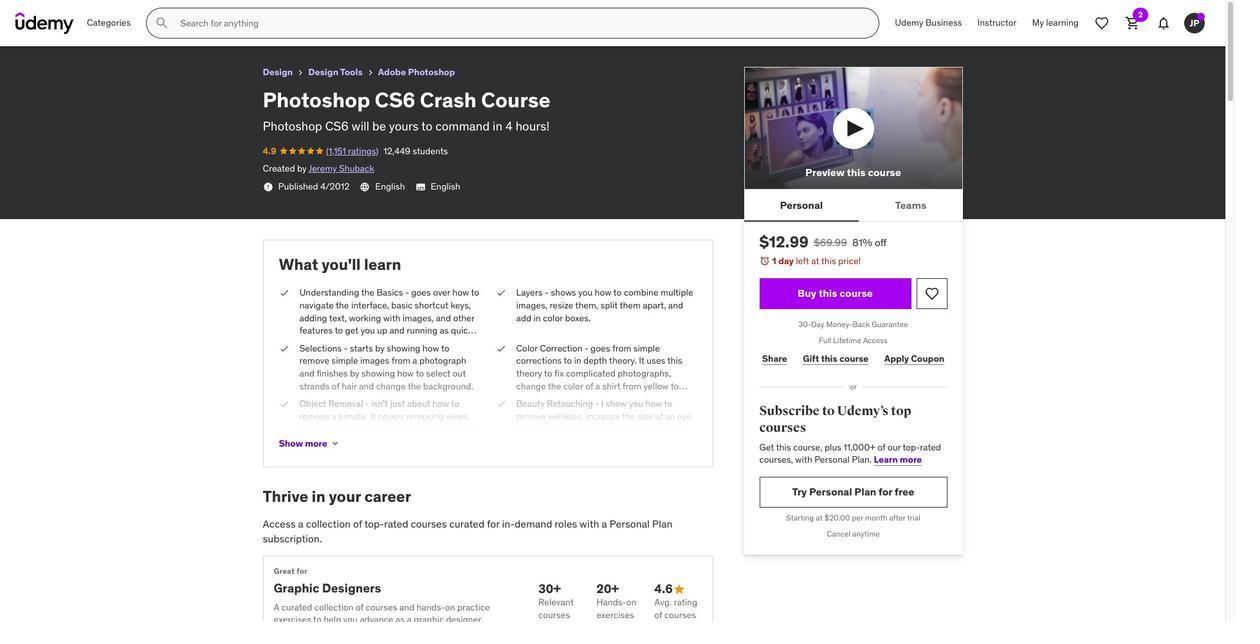 Task type: locate. For each thing, give the bounding box(es) containing it.
xsmall image down what
[[279, 287, 289, 300]]

1 vertical spatial an
[[665, 411, 675, 423]]

xsmall image right the tools
[[365, 68, 376, 78]]

shuback
[[339, 163, 374, 175]]

1 horizontal spatial access
[[863, 336, 888, 345]]

2 vertical spatial for
[[297, 567, 308, 576]]

images, down layers
[[516, 300, 548, 311]]

by up hair
[[350, 368, 359, 380]]

0 horizontal spatial images,
[[403, 312, 434, 324]]

a left photograph
[[413, 355, 417, 367]]

1 horizontal spatial your
[[566, 424, 583, 435]]

1 horizontal spatial get
[[345, 325, 359, 337]]

goes inside understanding the basics - goes over how to navigate the interface, basic shortcut keys, adding text, working with images, and other features to get you up and running as quickly as possible.
[[411, 287, 431, 299]]

as
[[440, 325, 449, 337], [300, 338, 309, 349], [375, 424, 384, 435], [618, 449, 627, 460], [396, 615, 405, 623]]

get inside object removal - isn't just about how to remove a pimple. it covers removing wires, large objects such as a fencepost, and even how to get rid of something like a date stamp when it is in front of a person's face.
[[329, 436, 342, 448]]

you inside layers - shows you how to combine multiple images, resize them, split them apart, and add in color boxes.
[[578, 287, 593, 299]]

1 horizontal spatial it
[[639, 355, 645, 367]]

course inside photoshop cs6 crash course photoshop cs6 will be yours to command in 4 hours!
[[481, 87, 551, 113]]

- inside selections - starts by showing how to remove simple images from a photograph and finishes by showing how to select out strands of hair and change the background.
[[344, 343, 348, 354]]

from up theory.
[[613, 343, 631, 354]]

ratings) down photoshop cs6 crash course
[[61, 22, 91, 34]]

(1,151 down photoshop cs6 crash course
[[39, 22, 59, 34]]

shows
[[551, 287, 576, 299]]

with
[[383, 312, 400, 324], [795, 454, 813, 466], [580, 518, 599, 531]]

2
[[1138, 10, 1143, 19]]

show more button
[[279, 431, 340, 457]]

show more
[[279, 438, 327, 450]]

get inside understanding the basics - goes over how to navigate the interface, basic shortcut keys, adding text, working with images, and other features to get you up and running as quickly as possible.
[[345, 325, 359, 337]]

avg.
[[655, 597, 672, 609]]

remove inside beauty retouching - i show you how to remove wrinkles, increase the size of an eye or decrease your nose size, how to smooth skin, what to do if you make a mistake, and how to fix problems such as bloodshot eyes.
[[516, 411, 546, 423]]

get
[[760, 442, 774, 453]]

0 vertical spatial by
[[297, 163, 307, 175]]

0 vertical spatial plan
[[855, 486, 876, 499]]

the up retouching
[[548, 381, 561, 392]]

xsmall image
[[279, 287, 289, 300], [496, 287, 506, 300], [279, 343, 289, 355], [279, 398, 289, 411]]

simple inside color correction - goes from simple corrections to in depth theory. it uses this theory to fix complicated photographs, change the color of a shirt from yellow to green, and even turn part of an image into black and white.
[[634, 343, 660, 354]]

for right great
[[297, 567, 308, 576]]

1 vertical spatial 4.9
[[263, 145, 276, 157]]

even up stamp on the bottom
[[455, 424, 474, 435]]

of up advance in the left of the page
[[356, 602, 364, 614]]

0 horizontal spatial simple
[[332, 355, 358, 367]]

shopping cart with 2 items image
[[1125, 15, 1141, 31]]

green,
[[516, 393, 542, 405]]

cs6 for photoshop cs6 crash course photoshop cs6 will be yours to command in 4 hours!
[[375, 87, 415, 113]]

xsmall image
[[296, 68, 306, 78], [365, 68, 376, 78], [263, 182, 273, 192], [496, 343, 506, 355], [496, 398, 506, 411], [330, 439, 340, 449]]

1 horizontal spatial exercises
[[597, 610, 634, 621]]

my learning
[[1032, 17, 1079, 28]]

apart,
[[643, 300, 666, 311]]

0 vertical spatial cs6
[[66, 6, 87, 19]]

1 horizontal spatial rated
[[920, 442, 941, 453]]

starts
[[350, 343, 373, 354]]

1 horizontal spatial on
[[626, 597, 637, 609]]

show
[[279, 438, 303, 450]]

xsmall image inside "show more" button
[[330, 439, 340, 449]]

face.
[[424, 449, 443, 460]]

and right up
[[390, 325, 405, 337]]

to inside great for graphic designers a curated collection of courses and hands-on practice exercises to help you advance as a graphic designer.
[[313, 615, 322, 623]]

learn
[[874, 454, 898, 466]]

or inside beauty retouching - i show you how to remove wrinkles, increase the size of an eye or decrease your nose size, how to smooth skin, what to do if you make a mistake, and how to fix problems such as bloodshot eyes.
[[516, 424, 524, 435]]

in inside object removal - isn't just about how to remove a pimple. it covers removing wires, large objects such as a fencepost, and even how to get rid of something like a date stamp when it is in front of a person's face.
[[340, 449, 347, 460]]

apply
[[885, 353, 909, 365]]

xsmall image left the "color"
[[496, 343, 506, 355]]

with right the roles
[[580, 518, 599, 531]]

how up keys,
[[453, 287, 469, 299]]

change inside selections - starts by showing how to remove simple images from a photograph and finishes by showing how to select out strands of hair and change the background.
[[376, 381, 406, 392]]

1 vertical spatial rated
[[384, 518, 408, 531]]

course for photoshop cs6 crash course photoshop cs6 will be yours to command in 4 hours!
[[481, 87, 551, 113]]

access inside the access a collection of top-rated courses curated for in-demand roles with a personal plan subscription.
[[263, 518, 296, 531]]

this right gift
[[821, 353, 838, 365]]

closed captions image
[[415, 182, 426, 192]]

0 horizontal spatial crash
[[89, 6, 117, 19]]

teams button
[[859, 190, 963, 221]]

exercises
[[597, 610, 634, 621], [274, 615, 311, 623]]

photographs,
[[618, 368, 671, 380]]

with inside understanding the basics - goes over how to navigate the interface, basic shortcut keys, adding text, working with images, and other features to get you up and running as quickly as possible.
[[383, 312, 400, 324]]

0 horizontal spatial it
[[370, 411, 376, 423]]

courses down subscribe
[[760, 420, 806, 436]]

when
[[300, 449, 321, 460]]

course up back
[[840, 287, 873, 300]]

for left free
[[879, 486, 893, 499]]

submit search image
[[155, 15, 170, 31]]

curated
[[449, 518, 485, 531], [282, 602, 312, 614]]

- left starts
[[344, 343, 348, 354]]

0 vertical spatial it
[[639, 355, 645, 367]]

color down 'resize'
[[543, 312, 563, 324]]

1 horizontal spatial design
[[308, 66, 339, 78]]

4.6
[[655, 582, 673, 597]]

top-
[[903, 442, 920, 453], [364, 518, 384, 531]]

a left shirt
[[596, 381, 600, 392]]

out
[[453, 368, 466, 380]]

collection up help
[[314, 602, 354, 614]]

1 vertical spatial top-
[[364, 518, 384, 531]]

0 horizontal spatial 12,449
[[96, 22, 123, 34]]

0 vertical spatial (1,151 ratings)
[[39, 22, 91, 34]]

more inside button
[[305, 438, 327, 450]]

courses inside the access a collection of top-rated courses curated for in-demand roles with a personal plan subscription.
[[411, 518, 447, 531]]

1 english from the left
[[375, 181, 405, 192]]

for inside the access a collection of top-rated courses curated for in-demand roles with a personal plan subscription.
[[487, 518, 500, 531]]

- up basic
[[405, 287, 409, 299]]

of up turn
[[586, 381, 593, 392]]

at
[[812, 256, 819, 267], [816, 513, 823, 523]]

corrections
[[516, 355, 562, 367]]

xsmall image for selections
[[279, 343, 289, 355]]

1 vertical spatial with
[[795, 454, 813, 466]]

adding
[[300, 312, 327, 324]]

0 horizontal spatial design
[[263, 66, 293, 78]]

after
[[889, 513, 906, 523]]

and down 'multiple'
[[668, 300, 683, 311]]

collection inside the access a collection of top-rated courses curated for in-demand roles with a personal plan subscription.
[[306, 518, 351, 531]]

0 vertical spatial course
[[120, 6, 154, 19]]

design link
[[263, 64, 293, 80]]

1 vertical spatial collection
[[314, 602, 354, 614]]

crash inside photoshop cs6 crash course photoshop cs6 will be yours to command in 4 hours!
[[420, 87, 477, 113]]

0 horizontal spatial 12,449 students
[[96, 22, 161, 34]]

1 vertical spatial students
[[413, 145, 448, 157]]

course for buy this course
[[840, 287, 873, 300]]

and up strands
[[300, 368, 315, 380]]

0 horizontal spatial your
[[329, 487, 361, 507]]

1 design from the left
[[263, 66, 293, 78]]

remove for beauty
[[516, 411, 546, 423]]

0 horizontal spatial such
[[354, 424, 373, 435]]

the up 'about'
[[408, 381, 421, 392]]

- inside color correction - goes from simple corrections to in depth theory. it uses this theory to fix complicated photographs, change the color of a shirt from yellow to green, and even turn part of an image into black and white.
[[585, 343, 589, 354]]

color inside layers - shows you how to combine multiple images, resize them, split them apart, and add in color boxes.
[[543, 312, 563, 324]]

cs6 left categories
[[66, 6, 87, 19]]

0 horizontal spatial course
[[120, 6, 154, 19]]

remove down object
[[300, 411, 329, 423]]

will
[[352, 119, 369, 134]]

change
[[376, 381, 406, 392], [516, 381, 546, 392]]

on inside the 20+ hands-on exercises
[[626, 597, 637, 609]]

correction
[[540, 343, 583, 354]]

stamp
[[455, 436, 480, 448]]

you up them,
[[578, 287, 593, 299]]

in-
[[502, 518, 515, 531]]

images, up running
[[403, 312, 434, 324]]

1 vertical spatial your
[[329, 487, 361, 507]]

to down what on the bottom of page
[[535, 449, 543, 460]]

english right 'course language' icon
[[375, 181, 405, 192]]

(1,151 ratings) up 'shuback'
[[326, 145, 378, 157]]

1 horizontal spatial goes
[[591, 343, 610, 354]]

it for uses
[[639, 355, 645, 367]]

to left 'udemy's'
[[822, 404, 835, 420]]

1 vertical spatial crash
[[420, 87, 477, 113]]

personal down preview
[[780, 199, 823, 211]]

0 vertical spatial course
[[868, 166, 901, 179]]

an
[[630, 393, 639, 405], [665, 411, 675, 423]]

and inside beauty retouching - i show you how to remove wrinkles, increase the size of an eye or decrease your nose size, how to smooth skin, what to do if you make a mistake, and how to fix problems such as bloodshot eyes.
[[672, 436, 688, 448]]

personal
[[780, 199, 823, 211], [815, 454, 850, 466], [809, 486, 852, 499], [610, 518, 650, 531]]

0 horizontal spatial exercises
[[274, 615, 311, 623]]

in right the add
[[534, 312, 541, 324]]

course up teams at the right of page
[[868, 166, 901, 179]]

with inside the access a collection of top-rated courses curated for in-demand roles with a personal plan subscription.
[[580, 518, 599, 531]]

the up text,
[[336, 300, 349, 311]]

1 vertical spatial fix
[[545, 449, 555, 460]]

0 vertical spatial images,
[[516, 300, 548, 311]]

0 vertical spatial 12,449 students
[[96, 22, 161, 34]]

xsmall image left layers
[[496, 287, 506, 300]]

to up split
[[614, 287, 622, 299]]

a inside great for graphic designers a curated collection of courses and hands-on practice exercises to help you advance as a graphic designer.
[[407, 615, 412, 623]]

0 horizontal spatial curated
[[282, 602, 312, 614]]

it inside object removal - isn't just about how to remove a pimple. it covers removing wires, large objects such as a fencepost, and even how to get rid of something like a date stamp when it is in front of a person's face.
[[370, 411, 376, 423]]

remove inside selections - starts by showing how to remove simple images from a photograph and finishes by showing how to select out strands of hair and change the background.
[[300, 355, 329, 367]]

2 change from the left
[[516, 381, 546, 392]]

jeremy shuback link
[[309, 163, 374, 175]]

background.
[[423, 381, 473, 392]]

2 vertical spatial by
[[350, 368, 359, 380]]

this down $69.99
[[821, 256, 836, 267]]

students
[[125, 22, 161, 34], [413, 145, 448, 157]]

fix down corrections
[[555, 368, 564, 380]]

0 vertical spatial simple
[[634, 343, 660, 354]]

1 horizontal spatial change
[[516, 381, 546, 392]]

small image
[[673, 583, 686, 596]]

1 horizontal spatial cs6
[[325, 119, 349, 134]]

of down avg.
[[655, 610, 662, 621]]

1 vertical spatial curated
[[282, 602, 312, 614]]

11,000+
[[844, 442, 876, 453]]

ratings) up 'shuback'
[[348, 145, 378, 157]]

exercises down the hands-
[[597, 610, 634, 621]]

rated inside the access a collection of top-rated courses curated for in-demand roles with a personal plan subscription.
[[384, 518, 408, 531]]

your
[[566, 424, 583, 435], [329, 487, 361, 507]]

udemy's
[[837, 404, 889, 420]]

to up other
[[471, 287, 479, 299]]

crash right udemy image on the left top of the page
[[89, 6, 117, 19]]

from right images
[[392, 355, 410, 367]]

crash up command
[[420, 87, 477, 113]]

(1,151 ratings)
[[39, 22, 91, 34], [326, 145, 378, 157]]

0 vertical spatial such
[[354, 424, 373, 435]]

rid
[[344, 436, 355, 448]]

such inside beauty retouching - i show you how to remove wrinkles, increase the size of an eye or decrease your nose size, how to smooth skin, what to do if you make a mistake, and how to fix problems such as bloodshot eyes.
[[597, 449, 616, 460]]

the inside color correction - goes from simple corrections to in depth theory. it uses this theory to fix complicated photographs, change the color of a shirt from yellow to green, and even turn part of an image into black and white.
[[548, 381, 561, 392]]

the left size
[[622, 411, 635, 423]]

to down correction
[[564, 355, 572, 367]]

12,449
[[96, 22, 123, 34], [384, 145, 411, 157]]

career
[[364, 487, 411, 507]]

you inside great for graphic designers a curated collection of courses and hands-on practice exercises to help you advance as a graphic designer.
[[343, 615, 358, 623]]

this up courses,
[[776, 442, 791, 453]]

2 horizontal spatial with
[[795, 454, 813, 466]]

simple inside selections - starts by showing how to remove simple images from a photograph and finishes by showing how to select out strands of hair and change the background.
[[332, 355, 358, 367]]

0 vertical spatial ratings)
[[61, 22, 91, 34]]

0 horizontal spatial get
[[329, 436, 342, 448]]

crash for photoshop cs6 crash course
[[89, 6, 117, 19]]

0 vertical spatial students
[[125, 22, 161, 34]]

0 vertical spatial 12,449
[[96, 22, 123, 34]]

combine
[[624, 287, 659, 299]]

removal
[[329, 398, 363, 410]]

1 horizontal spatial or
[[850, 382, 857, 392]]

0 vertical spatial or
[[850, 382, 857, 392]]

goes up depth
[[591, 343, 610, 354]]

fencepost,
[[393, 424, 436, 435]]

even up white.
[[561, 393, 580, 405]]

top- down career
[[364, 518, 384, 531]]

xsmall image left object
[[279, 398, 289, 411]]

access down back
[[863, 336, 888, 345]]

resize
[[550, 300, 573, 311]]

personal right the roles
[[610, 518, 650, 531]]

- up depth
[[585, 343, 589, 354]]

try personal plan for free
[[792, 486, 915, 499]]

change inside color correction - goes from simple corrections to in depth theory. it uses this theory to fix complicated photographs, change the color of a shirt from yellow to green, and even turn part of an image into black and white.
[[516, 381, 546, 392]]

published 4/2012
[[278, 181, 350, 192]]

at inside starting at $20.00 per month after trial cancel anytime
[[816, 513, 823, 523]]

design for design tools
[[308, 66, 339, 78]]

2 horizontal spatial for
[[879, 486, 893, 499]]

graphic
[[274, 581, 319, 597]]

eyes.
[[672, 449, 693, 460]]

remove inside object removal - isn't just about how to remove a pimple. it covers removing wires, large objects such as a fencepost, and even how to get rid of something like a date stamp when it is in front of a person's face.
[[300, 411, 329, 423]]

turn
[[582, 393, 599, 405]]

0 horizontal spatial for
[[297, 567, 308, 576]]

1 horizontal spatial top-
[[903, 442, 920, 453]]

tab list
[[744, 190, 963, 222]]

1 vertical spatial for
[[487, 518, 500, 531]]

1 vertical spatial cs6
[[375, 87, 415, 113]]

1 horizontal spatial simple
[[634, 343, 660, 354]]

for left in-
[[487, 518, 500, 531]]

to inside photoshop cs6 crash course photoshop cs6 will be yours to command in 4 hours!
[[421, 119, 433, 134]]

and up date
[[438, 424, 453, 435]]

to down corrections
[[544, 368, 552, 380]]

1 change from the left
[[376, 381, 406, 392]]

courses inside great for graphic designers a curated collection of courses and hands-on practice exercises to help you advance as a graphic designer.
[[366, 602, 397, 614]]

and left hands-
[[400, 602, 415, 614]]

udemy image
[[15, 12, 74, 34]]

it up photographs,
[[639, 355, 645, 367]]

change up just
[[376, 381, 406, 392]]

xsmall image left selections
[[279, 343, 289, 355]]

over
[[433, 287, 450, 299]]

this inside get this course, plus 11,000+ of our top-rated courses, with personal plan.
[[776, 442, 791, 453]]

1 vertical spatial from
[[392, 355, 410, 367]]

increase
[[586, 411, 620, 423]]

at left the $20.00
[[816, 513, 823, 523]]

20+ hands-on exercises
[[597, 582, 637, 621]]

personal inside get this course, plus 11,000+ of our top-rated courses, with personal plan.
[[815, 454, 850, 466]]

0 horizontal spatial even
[[455, 424, 474, 435]]

quickly
[[451, 325, 479, 337]]

2 design from the left
[[308, 66, 339, 78]]

like
[[412, 436, 426, 448]]

1 vertical spatial 12,449
[[384, 145, 411, 157]]

such inside object removal - isn't just about how to remove a pimple. it covers removing wires, large objects such as a fencepost, and even how to get rid of something like a date stamp when it is in front of a person's face.
[[354, 424, 373, 435]]

1 horizontal spatial 12,449
[[384, 145, 411, 157]]

thrive in your career
[[263, 487, 411, 507]]

a inside selections - starts by showing how to remove simple images from a photograph and finishes by showing how to select out strands of hair and change the background.
[[413, 355, 417, 367]]

how inside understanding the basics - goes over how to navigate the interface, basic shortcut keys, adding text, working with images, and other features to get you up and running as quickly as possible.
[[453, 287, 469, 299]]

get up is
[[329, 436, 342, 448]]

0 vertical spatial more
[[305, 438, 327, 450]]

price!
[[839, 256, 861, 267]]

remove down beauty
[[516, 411, 546, 423]]

exercises inside the 20+ hands-on exercises
[[597, 610, 634, 621]]

1 vertical spatial 12,449 students
[[384, 145, 448, 157]]

to down text,
[[335, 325, 343, 337]]

0 horizontal spatial access
[[263, 518, 296, 531]]

for
[[879, 486, 893, 499], [487, 518, 500, 531], [297, 567, 308, 576]]

top
[[891, 404, 912, 420]]

tab list containing personal
[[744, 190, 963, 222]]

course for preview this course
[[868, 166, 901, 179]]

2 vertical spatial with
[[580, 518, 599, 531]]

course up 4
[[481, 87, 551, 113]]

the inside beauty retouching - i show you how to remove wrinkles, increase the size of an eye or decrease your nose size, how to smooth skin, what to do if you make a mistake, and how to fix problems such as bloodshot eyes.
[[622, 411, 635, 423]]

personal inside the access a collection of top-rated courses curated for in-demand roles with a personal plan subscription.
[[610, 518, 650, 531]]

0 vertical spatial top-
[[903, 442, 920, 453]]

per
[[852, 513, 863, 523]]

more down our
[[900, 454, 922, 466]]

a right "make"
[[629, 436, 634, 448]]

an inside beauty retouching - i show you how to remove wrinkles, increase the size of an eye or decrease your nose size, how to smooth skin, what to do if you make a mistake, and how to fix problems such as bloodshot eyes.
[[665, 411, 675, 423]]

2 english from the left
[[431, 181, 461, 192]]

udemy business link
[[887, 8, 970, 39]]

is
[[331, 449, 337, 460]]

rated up learn more
[[920, 442, 941, 453]]

1 horizontal spatial by
[[350, 368, 359, 380]]

and
[[668, 300, 683, 311], [436, 312, 451, 324], [390, 325, 405, 337], [300, 368, 315, 380], [359, 381, 374, 392], [544, 393, 559, 405], [540, 406, 555, 417], [438, 424, 453, 435], [672, 436, 688, 448], [400, 602, 415, 614]]

learning
[[1046, 17, 1079, 28]]

how
[[453, 287, 469, 299], [595, 287, 612, 299], [423, 343, 439, 354], [397, 368, 414, 380], [433, 398, 449, 410], [646, 398, 662, 410], [627, 424, 643, 435], [300, 436, 316, 448], [516, 449, 533, 460]]

remove for object
[[300, 411, 329, 423]]

1 horizontal spatial more
[[900, 454, 922, 466]]

0 horizontal spatial by
[[297, 163, 307, 175]]

of left our
[[878, 442, 886, 453]]

wishlist image
[[1094, 15, 1110, 31]]

1 horizontal spatial an
[[665, 411, 675, 423]]

showing down images
[[362, 368, 395, 380]]

more for learn more
[[900, 454, 922, 466]]

12,449 down photoshop cs6 crash course
[[96, 22, 123, 34]]

1 vertical spatial course
[[840, 287, 873, 300]]

design
[[263, 66, 293, 78], [308, 66, 339, 78]]

pimple.
[[339, 411, 368, 423]]

fix inside beauty retouching - i show you how to remove wrinkles, increase the size of an eye or decrease your nose size, how to smooth skin, what to do if you make a mistake, and how to fix problems such as bloodshot eyes.
[[545, 449, 555, 460]]

1 vertical spatial get
[[329, 436, 342, 448]]

1 vertical spatial plan
[[652, 518, 673, 531]]

rated inside get this course, plus 11,000+ of our top-rated courses, with personal plan.
[[920, 442, 941, 453]]

courses up advance in the left of the page
[[366, 602, 397, 614]]

of right size
[[655, 411, 663, 423]]

cs6 up yours
[[375, 87, 415, 113]]

access up subscription. at the bottom left of page
[[263, 518, 296, 531]]

0 horizontal spatial or
[[516, 424, 524, 435]]

more down large in the left of the page
[[305, 438, 327, 450]]

share
[[762, 353, 787, 365]]

- left isn't
[[365, 398, 369, 410]]

2 vertical spatial course
[[840, 353, 869, 365]]

1 horizontal spatial 4.9
[[263, 145, 276, 157]]

lifetime
[[833, 336, 862, 345]]

as down "make"
[[618, 449, 627, 460]]

0 horizontal spatial (1,151
[[39, 22, 59, 34]]

what
[[279, 255, 318, 274]]

get down working
[[345, 325, 359, 337]]

20+
[[597, 582, 619, 597]]

0 vertical spatial goes
[[411, 287, 431, 299]]

courses
[[760, 420, 806, 436], [411, 518, 447, 531], [366, 602, 397, 614], [539, 610, 570, 621], [665, 610, 696, 621]]

starting at $20.00 per month after trial cancel anytime
[[786, 513, 921, 539]]

0 vertical spatial color
[[543, 312, 563, 324]]

courses inside 30+ relevant courses
[[539, 610, 570, 621]]

0 horizontal spatial more
[[305, 438, 327, 450]]

such
[[354, 424, 373, 435], [597, 449, 616, 460]]

showing down running
[[387, 343, 420, 354]]

0 horizontal spatial with
[[383, 312, 400, 324]]

1 vertical spatial images,
[[403, 312, 434, 324]]

0 horizontal spatial change
[[376, 381, 406, 392]]

Search for anything text field
[[178, 12, 864, 34]]

it inside color correction - goes from simple corrections to in depth theory. it uses this theory to fix complicated photographs, change the color of a shirt from yellow to green, and even turn part of an image into black and white.
[[639, 355, 645, 367]]

xsmall image for object
[[279, 398, 289, 411]]

relevant
[[539, 597, 574, 609]]

gift this course
[[803, 353, 869, 365]]

1 vertical spatial goes
[[591, 343, 610, 354]]

a inside color correction - goes from simple corrections to in depth theory. it uses this theory to fix complicated photographs, change the color of a shirt from yellow to green, and even turn part of an image into black and white.
[[596, 381, 600, 392]]

a
[[413, 355, 417, 367], [596, 381, 600, 392], [332, 411, 336, 423], [386, 424, 391, 435], [428, 436, 433, 448], [629, 436, 634, 448], [381, 449, 385, 460], [298, 518, 304, 531], [602, 518, 607, 531], [407, 615, 412, 623]]

this for preview
[[847, 166, 866, 179]]

0 vertical spatial crash
[[89, 6, 117, 19]]

courses down relevant at the left of page
[[539, 610, 570, 621]]

0 horizontal spatial rated
[[384, 518, 408, 531]]

yellow
[[644, 381, 669, 392]]

crash for photoshop cs6 crash course photoshop cs6 will be yours to command in 4 hours!
[[420, 87, 477, 113]]

1 vertical spatial color
[[563, 381, 583, 392]]



Task type: vqa. For each thing, say whether or not it's contained in the screenshot.
"DAYS"
no



Task type: describe. For each thing, give the bounding box(es) containing it.
as down features
[[300, 338, 309, 349]]

on inside great for graphic designers a curated collection of courses and hands-on practice exercises to help you advance as a graphic designer.
[[445, 602, 455, 614]]

personal inside button
[[780, 199, 823, 211]]

help
[[324, 615, 341, 623]]

and up white.
[[544, 393, 559, 405]]

month
[[865, 513, 888, 523]]

navigate
[[300, 300, 334, 311]]

2 vertical spatial cs6
[[325, 119, 349, 134]]

a up subscription. at the bottom left of page
[[298, 518, 304, 531]]

apply coupon button
[[882, 346, 947, 372]]

xsmall image right design link
[[296, 68, 306, 78]]

try
[[792, 486, 807, 499]]

and down shortcut
[[436, 312, 451, 324]]

uses
[[647, 355, 666, 367]]

with inside get this course, plus 11,000+ of our top-rated courses, with personal plan.
[[795, 454, 813, 466]]

to up wires,
[[451, 398, 459, 410]]

anytime
[[853, 529, 880, 539]]

them,
[[575, 300, 599, 311]]

to up into
[[671, 381, 679, 392]]

2 vertical spatial from
[[623, 381, 642, 392]]

this inside color correction - goes from simple corrections to in depth theory. it uses this theory to fix complicated photographs, change the color of a shirt from yellow to green, and even turn part of an image into black and white.
[[668, 355, 682, 367]]

off
[[875, 236, 887, 249]]

you have alerts image
[[1197, 13, 1205, 21]]

as inside great for graphic designers a curated collection of courses and hands-on practice exercises to help you advance as a graphic designer.
[[396, 615, 405, 623]]

what
[[537, 436, 557, 448]]

1 horizontal spatial (1,151 ratings)
[[326, 145, 378, 157]]

keys,
[[451, 300, 471, 311]]

0 horizontal spatial ratings)
[[61, 22, 91, 34]]

understanding
[[300, 287, 359, 299]]

how up just
[[397, 368, 414, 380]]

just
[[390, 398, 405, 410]]

1 horizontal spatial students
[[413, 145, 448, 157]]

and right hair
[[359, 381, 374, 392]]

complicated
[[566, 368, 616, 380]]

date
[[435, 436, 453, 448]]

$20.00
[[825, 513, 850, 523]]

top- inside get this course, plus 11,000+ of our top-rated courses, with personal plan.
[[903, 442, 920, 453]]

as inside beauty retouching - i show you how to remove wrinkles, increase the size of an eye or decrease your nose size, how to smooth skin, what to do if you make a mistake, and how to fix problems such as bloodshot eyes.
[[618, 449, 627, 460]]

to inside layers - shows you how to combine multiple images, resize them, split them apart, and add in color boxes.
[[614, 287, 622, 299]]

my
[[1032, 17, 1044, 28]]

selections - starts by showing how to remove simple images from a photograph and finishes by showing how to select out strands of hair and change the background.
[[300, 343, 473, 392]]

a down something
[[381, 449, 385, 460]]

plus
[[825, 442, 842, 453]]

access a collection of top-rated courses curated for in-demand roles with a personal plan subscription.
[[263, 518, 673, 545]]

a
[[274, 602, 279, 614]]

in right thrive
[[312, 487, 325, 507]]

your inside beauty retouching - i show you how to remove wrinkles, increase the size of an eye or decrease your nose size, how to smooth skin, what to do if you make a mistake, and how to fix problems such as bloodshot eyes.
[[566, 424, 583, 435]]

as left quickly
[[440, 325, 449, 337]]

0 vertical spatial showing
[[387, 343, 420, 354]]

into
[[669, 393, 684, 405]]

course,
[[793, 442, 823, 453]]

this for buy
[[819, 287, 838, 300]]

how down background.
[[433, 398, 449, 410]]

to up mistake,
[[645, 424, 654, 435]]

plan.
[[852, 454, 872, 466]]

of right the "part"
[[620, 393, 627, 405]]

something
[[367, 436, 410, 448]]

goes inside color correction - goes from simple corrections to in depth theory. it uses this theory to fix complicated photographs, change the color of a shirt from yellow to green, and even turn part of an image into black and white.
[[591, 343, 610, 354]]

you right if at the left of the page
[[589, 436, 603, 448]]

0 vertical spatial 4.9
[[10, 22, 24, 34]]

a up objects
[[332, 411, 336, 423]]

images, inside understanding the basics - goes over how to navigate the interface, basic shortcut keys, adding text, working with images, and other features to get you up and running as quickly as possible.
[[403, 312, 434, 324]]

designers
[[322, 581, 381, 597]]

this for get
[[776, 442, 791, 453]]

1 vertical spatial ratings)
[[348, 145, 378, 157]]

photoshop cs6 crash course photoshop cs6 will be yours to command in 4 hours!
[[263, 87, 551, 134]]

- inside object removal - isn't just about how to remove a pimple. it covers removing wires, large objects such as a fencepost, and even how to get rid of something like a date stamp when it is in front of a person's face.
[[365, 398, 369, 410]]

30+
[[539, 582, 561, 597]]

published
[[278, 181, 318, 192]]

you'll
[[322, 255, 361, 274]]

and up decrease
[[540, 406, 555, 417]]

xsmall image for layers
[[496, 287, 506, 300]]

understanding the basics - goes over how to navigate the interface, basic shortcut keys, adding text, working with images, and other features to get you up and running as quickly as possible.
[[300, 287, 479, 349]]

skin,
[[516, 436, 535, 448]]

how down size
[[627, 424, 643, 435]]

even inside color correction - goes from simple corrections to in depth theory. it uses this theory to fix complicated photographs, change the color of a shirt from yellow to green, and even turn part of an image into black and white.
[[561, 393, 580, 405]]

of inside selections - starts by showing how to remove simple images from a photograph and finishes by showing how to select out strands of hair and change the background.
[[332, 381, 340, 392]]

categories button
[[79, 8, 139, 39]]

layers - shows you how to combine multiple images, resize them, split them apart, and add in color boxes.
[[516, 287, 693, 324]]

to down the yellow
[[664, 398, 672, 410]]

you inside understanding the basics - goes over how to navigate the interface, basic shortcut keys, adding text, working with images, and other features to get you up and running as quickly as possible.
[[361, 325, 375, 337]]

course language image
[[360, 182, 370, 192]]

1 vertical spatial by
[[375, 343, 385, 354]]

30-day money-back guarantee full lifetime access
[[799, 320, 908, 345]]

- inside understanding the basics - goes over how to navigate the interface, basic shortcut keys, adding text, working with images, and other features to get you up and running as quickly as possible.
[[405, 287, 409, 299]]

learn more link
[[874, 454, 922, 466]]

xsmall image for understanding
[[279, 287, 289, 300]]

to up photograph
[[441, 343, 449, 354]]

of right rid
[[357, 436, 365, 448]]

0 vertical spatial from
[[613, 343, 631, 354]]

from inside selections - starts by showing how to remove simple images from a photograph and finishes by showing how to select out strands of hair and change the background.
[[392, 355, 410, 367]]

- inside beauty retouching - i show you how to remove wrinkles, increase the size of an eye or decrease your nose size, how to smooth skin, what to do if you make a mistake, and how to fix problems such as bloodshot eyes.
[[595, 398, 599, 410]]

features
[[300, 325, 333, 337]]

left
[[796, 256, 809, 267]]

basic
[[391, 300, 413, 311]]

thrive in your career element
[[263, 487, 713, 623]]

interface,
[[351, 300, 389, 311]]

instructor link
[[970, 8, 1025, 39]]

cs6 for photoshop cs6 crash course
[[66, 6, 87, 19]]

a right the roles
[[602, 518, 607, 531]]

wishlist image
[[924, 286, 940, 302]]

problems
[[557, 449, 595, 460]]

of inside beauty retouching - i show you how to remove wrinkles, increase the size of an eye or decrease your nose size, how to smooth skin, what to do if you make a mistake, and how to fix problems such as bloodshot eyes.
[[655, 411, 663, 423]]

advance
[[360, 615, 393, 623]]

how up photograph
[[423, 343, 439, 354]]

how inside layers - shows you how to combine multiple images, resize them, split them apart, and add in color boxes.
[[595, 287, 612, 299]]

created by jeremy shuback
[[263, 163, 374, 175]]

learn
[[364, 255, 401, 274]]

of inside get this course, plus 11,000+ of our top-rated courses, with personal plan.
[[878, 442, 886, 453]]

starting
[[786, 513, 814, 523]]

preview this course
[[806, 166, 901, 179]]

what you'll learn
[[279, 255, 401, 274]]

the inside selections - starts by showing how to remove simple images from a photograph and finishes by showing how to select out strands of hair and change the background.
[[408, 381, 421, 392]]

1 vertical spatial (1,151
[[326, 145, 346, 157]]

depth
[[584, 355, 607, 367]]

design tools
[[308, 66, 363, 78]]

and inside layers - shows you how to combine multiple images, resize them, split them apart, and add in color boxes.
[[668, 300, 683, 311]]

0 vertical spatial at
[[812, 256, 819, 267]]

plan inside the access a collection of top-rated courses curated for in-demand roles with a personal plan subscription.
[[652, 518, 673, 531]]

notifications image
[[1156, 15, 1172, 31]]

a up something
[[386, 424, 391, 435]]

my learning link
[[1025, 8, 1087, 39]]

make
[[605, 436, 627, 448]]

curated inside the access a collection of top-rated courses curated for in-demand roles with a personal plan subscription.
[[449, 518, 485, 531]]

in inside layers - shows you how to combine multiple images, resize them, split them apart, and add in color boxes.
[[534, 312, 541, 324]]

more for show more
[[305, 438, 327, 450]]

access inside 30-day money-back guarantee full lifetime access
[[863, 336, 888, 345]]

images, inside layers - shows you how to combine multiple images, resize them, split them apart, and add in color boxes.
[[516, 300, 548, 311]]

day
[[811, 320, 825, 329]]

possible.
[[311, 338, 347, 349]]

hair
[[342, 381, 357, 392]]

great
[[274, 567, 295, 576]]

1 horizontal spatial 12,449 students
[[384, 145, 448, 157]]

in inside color correction - goes from simple corrections to in depth theory. it uses this theory to fix complicated photographs, change the color of a shirt from yellow to green, and even turn part of an image into black and white.
[[574, 355, 581, 367]]

collection inside great for graphic designers a curated collection of courses and hands-on practice exercises to help you advance as a graphic designer.
[[314, 602, 354, 614]]

to left do
[[559, 436, 567, 448]]

as inside object removal - isn't just about how to remove a pimple. it covers removing wires, large objects such as a fencepost, and even how to get rid of something like a date stamp when it is in front of a person's face.
[[375, 424, 384, 435]]

an inside color correction - goes from simple corrections to in depth theory. it uses this theory to fix complicated photographs, change the color of a shirt from yellow to green, and even turn part of an image into black and white.
[[630, 393, 639, 405]]

it
[[323, 449, 329, 460]]

graphic designers link
[[274, 581, 381, 597]]

front
[[349, 449, 369, 460]]

how up size
[[646, 398, 662, 410]]

- inside layers - shows you how to combine multiple images, resize them, split them apart, and add in color boxes.
[[545, 287, 549, 299]]

courses inside subscribe to udemy's top courses
[[760, 420, 806, 436]]

running
[[407, 325, 438, 337]]

select
[[426, 368, 451, 380]]

great for graphic designers a curated collection of courses and hands-on practice exercises to help you advance as a graphic designer.
[[274, 567, 490, 623]]

black
[[516, 406, 538, 417]]

apply coupon
[[885, 353, 945, 365]]

object removal - isn't just about how to remove a pimple. it covers removing wires, large objects such as a fencepost, and even how to get rid of something like a date stamp when it is in front of a person's face.
[[300, 398, 480, 460]]

isn't
[[371, 398, 388, 410]]

yours
[[389, 119, 419, 134]]

fix inside color correction - goes from simple corrections to in depth theory. it uses this theory to fix complicated photographs, change the color of a shirt from yellow to green, and even turn part of an image into black and white.
[[555, 368, 564, 380]]

rating
[[674, 597, 698, 609]]

design for design
[[263, 66, 293, 78]]

how down large in the left of the page
[[300, 436, 316, 448]]

design tools link
[[308, 64, 363, 80]]

adobe photoshop link
[[378, 64, 455, 80]]

personal up the $20.00
[[809, 486, 852, 499]]

for inside great for graphic designers a curated collection of courses and hands-on practice exercises to help you advance as a graphic designer.
[[297, 567, 308, 576]]

xsmall image left black at bottom left
[[496, 398, 506, 411]]

you up size
[[629, 398, 643, 410]]

courses inside avg. rating of courses
[[665, 610, 696, 621]]

1 vertical spatial showing
[[362, 368, 395, 380]]

to up it at the left of the page
[[318, 436, 326, 448]]

wrinkles,
[[548, 411, 584, 423]]

to left select
[[416, 368, 424, 380]]

alarm image
[[760, 256, 770, 267]]

of right 'front'
[[371, 449, 379, 460]]

and inside object removal - isn't just about how to remove a pimple. it covers removing wires, large objects such as a fencepost, and even how to get rid of something like a date stamp when it is in front of a person's face.
[[438, 424, 453, 435]]

exercises inside great for graphic designers a curated collection of courses and hands-on practice exercises to help you advance as a graphic designer.
[[274, 615, 311, 623]]

it for covers
[[370, 411, 376, 423]]

subscription.
[[263, 532, 322, 545]]

the up interface,
[[361, 287, 374, 299]]

0 vertical spatial (1,151
[[39, 22, 59, 34]]

large
[[300, 424, 320, 435]]

to inside subscribe to udemy's top courses
[[822, 404, 835, 420]]

a inside beauty retouching - i show you how to remove wrinkles, increase the size of an eye or decrease your nose size, how to smooth skin, what to do if you make a mistake, and how to fix problems such as bloodshot eyes.
[[629, 436, 634, 448]]

avg. rating of courses
[[655, 597, 698, 621]]

curated inside great for graphic designers a curated collection of courses and hands-on practice exercises to help you advance as a graphic designer.
[[282, 602, 312, 614]]

of inside great for graphic designers a curated collection of courses and hands-on practice exercises to help you advance as a graphic designer.
[[356, 602, 364, 614]]

a right like
[[428, 436, 433, 448]]

course for gift this course
[[840, 353, 869, 365]]

hands-
[[417, 602, 445, 614]]

shortcut
[[415, 300, 448, 311]]

beauty
[[516, 398, 545, 410]]

person's
[[388, 449, 422, 460]]

this for gift
[[821, 353, 838, 365]]

back
[[853, 320, 870, 329]]

course for photoshop cs6 crash course
[[120, 6, 154, 19]]

and inside great for graphic designers a curated collection of courses and hands-on practice exercises to help you advance as a graphic designer.
[[400, 602, 415, 614]]

business
[[926, 17, 962, 28]]

how down 'skin,'
[[516, 449, 533, 460]]

xsmall image down created
[[263, 182, 273, 192]]

thrive
[[263, 487, 308, 507]]

0 vertical spatial for
[[879, 486, 893, 499]]

try personal plan for free link
[[760, 477, 947, 508]]

even inside object removal - isn't just about how to remove a pimple. it covers removing wires, large objects such as a fencepost, and even how to get rid of something like a date stamp when it is in front of a person's face.
[[455, 424, 474, 435]]

in inside photoshop cs6 crash course photoshop cs6 will be yours to command in 4 hours!
[[493, 119, 503, 134]]

of inside avg. rating of courses
[[655, 610, 662, 621]]

split
[[601, 300, 618, 311]]

2 link
[[1118, 8, 1149, 39]]

color inside color correction - goes from simple corrections to in depth theory. it uses this theory to fix complicated photographs, change the color of a shirt from yellow to green, and even turn part of an image into black and white.
[[563, 381, 583, 392]]

of inside the access a collection of top-rated courses curated for in-demand roles with a personal plan subscription.
[[353, 518, 362, 531]]

top- inside the access a collection of top-rated courses curated for in-demand roles with a personal plan subscription.
[[364, 518, 384, 531]]



